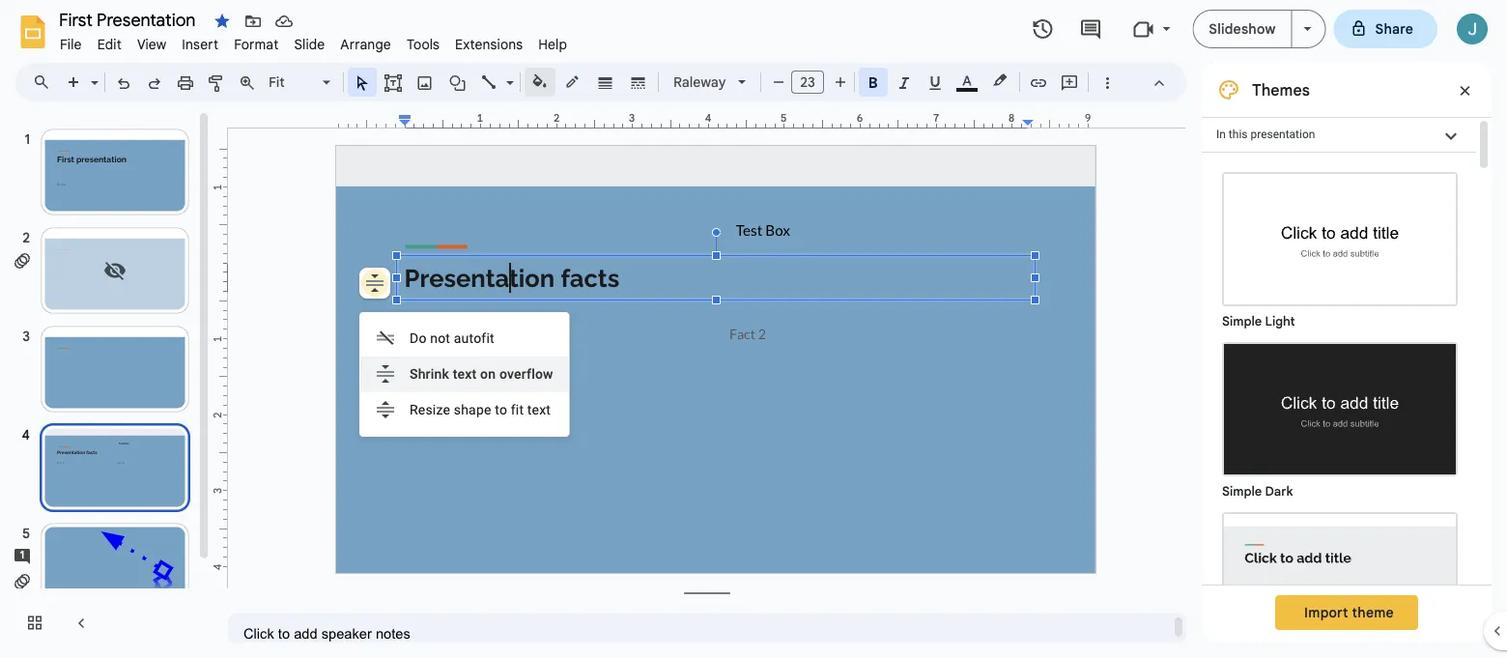 Task type: describe. For each thing, give the bounding box(es) containing it.
format
[[234, 36, 279, 53]]

menu bar inside menu bar banner
[[52, 25, 575, 57]]

dark
[[1266, 484, 1294, 499]]

resize shape to fit text
[[410, 402, 551, 418]]

raleway
[[674, 73, 726, 90]]

do not autofit
[[410, 330, 495, 346]]

edit
[[97, 36, 122, 53]]

share
[[1376, 20, 1414, 37]]

share button
[[1334, 10, 1438, 48]]

overflow
[[500, 366, 554, 382]]

1 vertical spatial text
[[528, 402, 551, 418]]

Simple Light radio
[[1213, 162, 1468, 658]]

0 horizontal spatial text
[[453, 366, 477, 382]]

themes application
[[0, 0, 1508, 658]]

help
[[539, 36, 567, 53]]

tools
[[407, 36, 440, 53]]

in
[[1217, 128, 1226, 141]]

in this presentation tab
[[1202, 117, 1477, 153]]

menu bar banner
[[0, 0, 1508, 658]]

presentation options image
[[1304, 27, 1312, 31]]

raleway option
[[674, 69, 727, 96]]

left margin image
[[337, 113, 410, 128]]

help menu item
[[531, 33, 575, 56]]

list box inside "themes" application
[[360, 312, 570, 437]]

Zoom field
[[263, 69, 339, 97]]

Streamline radio
[[1213, 503, 1468, 658]]

autofit
[[454, 330, 495, 346]]

shrink text on overflow
[[410, 366, 554, 382]]

extensions
[[455, 36, 523, 53]]

import theme button
[[1276, 595, 1419, 630]]

view
[[137, 36, 167, 53]]

on
[[480, 366, 496, 382]]

Star checkbox
[[209, 8, 236, 35]]

do
[[410, 330, 427, 346]]

option inside "themes" application
[[360, 268, 390, 299]]

select line image
[[502, 70, 514, 76]]

insert
[[182, 36, 219, 53]]

simple for simple dark
[[1223, 484, 1262, 499]]

file
[[60, 36, 82, 53]]

text color image
[[957, 69, 978, 92]]

resize
[[410, 402, 450, 418]]

navigation inside "themes" application
[[0, 109, 213, 658]]

shape
[[454, 402, 492, 418]]

arrange menu item
[[333, 33, 399, 56]]

option group inside themes section
[[1202, 153, 1477, 658]]

file menu item
[[52, 33, 90, 56]]



Task type: locate. For each thing, give the bounding box(es) containing it.
shrink
[[410, 366, 449, 382]]

menu bar containing file
[[52, 25, 575, 57]]

0 vertical spatial simple
[[1223, 314, 1262, 329]]

simple left light
[[1223, 314, 1262, 329]]

import theme
[[1305, 604, 1395, 621]]

light
[[1266, 314, 1296, 329]]

highlight color image
[[990, 69, 1011, 92]]

Rename text field
[[52, 8, 207, 31]]

theme
[[1353, 604, 1395, 621]]

option group containing simple light
[[1202, 153, 1477, 658]]

Font size field
[[792, 71, 832, 99]]

fill color: transparent image
[[529, 69, 551, 94]]

streamline image
[[1225, 514, 1457, 645]]

Font size text field
[[793, 71, 823, 94]]

slideshow button
[[1193, 10, 1293, 48]]

0 vertical spatial text
[[453, 366, 477, 382]]

view menu item
[[129, 33, 174, 56]]

navigation
[[0, 109, 213, 658]]

1 horizontal spatial text
[[528, 402, 551, 418]]

edit menu item
[[90, 33, 129, 56]]

2 simple from the top
[[1223, 484, 1262, 499]]

text
[[453, 366, 477, 382], [528, 402, 551, 418]]

simple for simple light
[[1223, 314, 1262, 329]]

new slide with layout image
[[86, 70, 99, 76]]

simple light
[[1223, 314, 1296, 329]]

simple left dark
[[1223, 484, 1262, 499]]

option group
[[1202, 153, 1477, 658]]

simple inside radio
[[1223, 314, 1262, 329]]

slide menu item
[[286, 33, 333, 56]]

insert menu item
[[174, 33, 226, 56]]

import
[[1305, 604, 1349, 621]]

simple inside radio
[[1223, 484, 1262, 499]]

1 vertical spatial simple
[[1223, 484, 1262, 499]]

format menu item
[[226, 33, 286, 56]]

fit
[[511, 402, 524, 418]]

right margin image
[[1023, 113, 1096, 128]]

themes
[[1253, 80, 1310, 100]]

extensions menu item
[[448, 33, 531, 56]]

in this presentation
[[1217, 128, 1316, 141]]

slideshow
[[1209, 20, 1276, 37]]

to
[[495, 402, 507, 418]]

option
[[360, 268, 390, 299]]

text left the on
[[453, 366, 477, 382]]

tools menu item
[[399, 33, 448, 56]]

simple
[[1223, 314, 1262, 329], [1223, 484, 1262, 499]]

slide
[[294, 36, 325, 53]]

this
[[1229, 128, 1248, 141]]

arrange
[[341, 36, 391, 53]]

list box containing do not autofit
[[360, 312, 570, 437]]

border color: transparent image
[[562, 69, 584, 94]]

1 simple from the top
[[1223, 314, 1262, 329]]

border dash option
[[628, 69, 650, 96]]

themes section
[[1202, 63, 1492, 658]]

not
[[430, 330, 451, 346]]

text right fit
[[528, 402, 551, 418]]

Menus field
[[24, 69, 67, 96]]

Simple Dark radio
[[1213, 332, 1468, 503]]

shape image
[[447, 69, 469, 96]]

main toolbar
[[57, 68, 1123, 99]]

border weight option
[[595, 69, 617, 96]]

menu bar
[[52, 25, 575, 57]]

insert image image
[[414, 69, 436, 96]]

list box
[[360, 312, 570, 437]]

simple dark
[[1223, 484, 1294, 499]]

Zoom text field
[[266, 69, 320, 96]]

presentation
[[1251, 128, 1316, 141]]



Task type: vqa. For each thing, say whether or not it's contained in the screenshot.
fourth heading from the bottom of the page's Required question element
no



